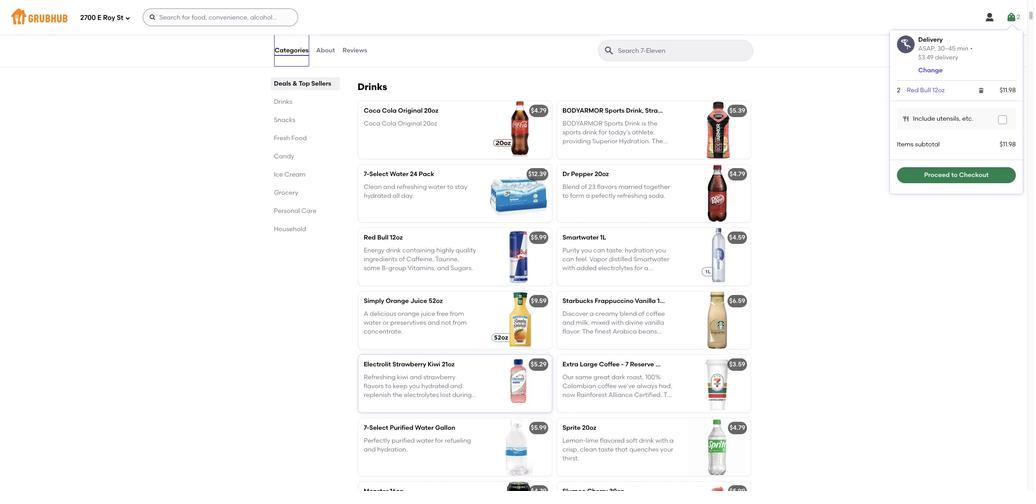 Task type: vqa. For each thing, say whether or not it's contained in the screenshot.


Task type: describe. For each thing, give the bounding box(es) containing it.
household tab
[[274, 224, 336, 234]]

banana
[[680, 107, 704, 115]]

deals
[[274, 80, 291, 87]]

and up flavor.
[[562, 319, 574, 326]]

beverage.
[[562, 346, 593, 353]]

0 horizontal spatial svg image
[[125, 15, 130, 21]]

eat,
[[383, 43, 394, 50]]

deals & top sellers
[[274, 80, 331, 87]]

orange
[[386, 297, 409, 305]]

1 vertical spatial original
[[398, 120, 422, 127]]

not
[[441, 319, 451, 326]]

0 horizontal spatial red bull 12oz
[[364, 234, 403, 241]]

electrolytes inside refreshing kiwi and strawberry flavors to keep you hydrated and replenish the electrolytes lost during exercise.
[[404, 391, 439, 399]]

funyuns® onion flavored rings are a deliciously different snack that's fun to eat, with a crisp texture and zesty onion flavor button
[[358, 6, 552, 64]]

to inside proceed to checkout button
[[951, 171, 958, 179]]

gallon
[[435, 424, 455, 432]]

energy
[[364, 246, 384, 254]]

onion
[[380, 52, 397, 59]]

about
[[316, 47, 335, 54]]

$5.99 for sprite
[[531, 424, 547, 432]]

care
[[302, 207, 317, 215]]

$3.59
[[729, 361, 745, 368]]

perfectly purified water for refueling and hydration.
[[364, 437, 471, 453]]

funyuns® onion flavored rings are a deliciously different snack that's fun to eat, with a crisp texture and zesty onion flavor
[[364, 25, 474, 59]]

main navigation navigation
[[0, 0, 1027, 35]]

electrolit strawberry kiwi 21oz image
[[485, 355, 552, 413]]

finest
[[595, 328, 611, 335]]

1 vertical spatial 12oz
[[390, 234, 403, 241]]

drinks tab
[[274, 97, 336, 106]]

of inside blend of 23 flavors married together to form a pefectly refreshing soda.
[[581, 183, 587, 191]]

crisp inside funyuns® onion flavored rings are a deliciously different snack that's fun to eat, with a crisp texture and zesty onion flavor
[[415, 43, 430, 50]]

frappuccino
[[595, 297, 634, 305]]

top
[[299, 80, 310, 87]]

1l
[[600, 234, 606, 241]]

feel.
[[576, 255, 588, 263]]

energy drink containing highly quality ingredients of caffeine, taurine, some b-group vitamins, and sugars.
[[364, 246, 476, 272]]

ice cream
[[274, 171, 306, 178]]

sellers
[[312, 80, 331, 87]]

concentrate.
[[364, 328, 403, 335]]

water inside clean and refreshing water to stay hydrated all day.
[[428, 183, 446, 191]]

blend of 23 flavors married together to form a pefectly refreshing soda.
[[562, 183, 670, 200]]

etc.
[[962, 115, 973, 122]]

fresh
[[274, 134, 290, 142]]

dr pepper 20oz image
[[684, 165, 751, 222]]

purity
[[562, 246, 580, 254]]

drink inside lemon-lime flavored soft drink with a crisp, clean taste that quenches your thirst.
[[639, 437, 654, 444]]

a left rich
[[584, 337, 588, 344]]

exercise.
[[364, 400, 390, 408]]

and inside clean and refreshing water to stay hydrated all day.
[[383, 183, 395, 191]]

1 vertical spatial strawberry
[[392, 361, 426, 368]]

starbucks frappuccino vanilla 13.7oz image
[[684, 292, 751, 349]]

and right kiwi
[[410, 373, 422, 381]]

funyuns®
[[364, 25, 397, 32]]

sprite
[[562, 424, 581, 432]]

are
[[464, 25, 474, 32]]

vanilla
[[645, 319, 664, 326]]

flavored
[[600, 437, 625, 444]]

flavors inside blend of 23 flavors married together to form a pefectly refreshing soda.
[[597, 183, 617, 191]]

highly
[[436, 246, 454, 254]]

and down finest
[[602, 337, 614, 344]]

crisp inside purity you can taste; hydration you can feel. vapor distilled smartwater with added electrolytes for a distinctive pure and crisp taste.
[[623, 273, 638, 281]]

to inside blend of 23 flavors married together to form a pefectly refreshing soda.
[[562, 192, 569, 200]]

of inside discover a creamy blend of coffee and milk, mixed with divine vanilla flavor. the finest arabica beans create a rich and undeniably luscious beverage.
[[638, 310, 644, 317]]

sugars.
[[451, 264, 473, 272]]

0 vertical spatial water
[[390, 170, 408, 178]]

refreshing
[[364, 373, 396, 381]]

refreshing inside blend of 23 flavors married together to form a pefectly refreshing soda.
[[617, 192, 647, 200]]

bodyarmor sports drink, strawberry banana 28oz image
[[684, 101, 751, 159]]

pack
[[419, 170, 434, 178]]

and inside purity you can taste; hydration you can feel. vapor distilled smartwater with added electrolytes for a distinctive pure and crisp taste.
[[610, 273, 622, 281]]

min
[[957, 45, 968, 52]]

for inside purity you can taste; hydration you can feel. vapor distilled smartwater with added electrolytes for a distinctive pure and crisp taste.
[[634, 264, 643, 272]]

fresh food
[[274, 134, 307, 142]]

delicious
[[370, 310, 396, 317]]

2 coca from the top
[[364, 120, 380, 127]]

0 vertical spatial cola
[[382, 107, 397, 115]]

ice cream tab
[[274, 170, 336, 179]]

luscious
[[651, 337, 675, 344]]

and inside energy drink containing highly quality ingredients of caffeine, taurine, some b-group vitamins, and sugars.
[[437, 264, 449, 272]]

kiwi
[[397, 373, 408, 381]]

simply orange juice 52oz
[[364, 297, 443, 305]]

a inside purity you can taste; hydration you can feel. vapor distilled smartwater with added electrolytes for a distinctive pure and crisp taste.
[[644, 264, 648, 272]]

preservtives
[[390, 319, 426, 326]]

change button
[[918, 66, 943, 75]]

1 coca from the top
[[364, 107, 380, 115]]

Search for food, convenience, alcohol... search field
[[143, 8, 298, 26]]

st
[[117, 14, 123, 22]]

to inside funyuns® onion flavored rings are a deliciously different snack that's fun to eat, with a crisp texture and zesty onion flavor
[[375, 43, 381, 50]]

1 vertical spatial from
[[453, 319, 467, 326]]

hydrated inside clean and refreshing water to stay hydrated all day.
[[364, 192, 391, 200]]

items
[[897, 141, 914, 148]]

that's
[[448, 34, 465, 41]]

personal
[[274, 207, 300, 215]]

7- for 7-select purified water gallon
[[364, 424, 369, 432]]

to inside refreshing kiwi and strawberry flavors to keep you hydrated and replenish the electrolytes lost during exercise.
[[385, 382, 391, 390]]

fun
[[364, 43, 373, 50]]

food
[[292, 134, 307, 142]]

soft
[[626, 437, 637, 444]]

water inside perfectly purified water for refueling and hydration.
[[416, 437, 434, 444]]

electrolit strawberry kiwi 21oz
[[364, 361, 455, 368]]

candy tab
[[274, 152, 336, 161]]

blend
[[562, 183, 580, 191]]

flavored
[[418, 25, 444, 32]]

containing
[[402, 246, 435, 254]]

1 horizontal spatial red
[[907, 86, 919, 94]]

lemon-lime flavored soft drink with a crisp, clean taste that quenches your thirst.
[[562, 437, 674, 462]]

and inside a delicious orange juice free from water or preservtives and not from concentrate.
[[428, 319, 440, 326]]

a inside lemon-lime flavored soft drink with a crisp, clean taste that quenches your thirst.
[[670, 437, 674, 444]]

drinks inside drinks tab
[[274, 98, 292, 106]]

flavor
[[399, 52, 416, 59]]

clean
[[580, 446, 597, 453]]

Search 7-Eleven search field
[[617, 47, 750, 55]]

undeniably
[[616, 337, 649, 344]]

monster 16oz image
[[485, 482, 552, 491]]

taste.
[[639, 273, 656, 281]]

of inside energy drink containing highly quality ingredients of caffeine, taurine, some b-group vitamins, and sugars.
[[399, 255, 405, 263]]

pefectly
[[591, 192, 616, 200]]

1 vertical spatial bull
[[377, 234, 388, 241]]

strawberry
[[423, 373, 456, 381]]

1 horizontal spatial svg image
[[149, 14, 156, 21]]

select for purified
[[369, 424, 388, 432]]

juice
[[410, 297, 427, 305]]

1 horizontal spatial drinks
[[358, 81, 387, 92]]

rich
[[589, 337, 601, 344]]

hydrated inside refreshing kiwi and strawberry flavors to keep you hydrated and replenish the electrolytes lost during exercise.
[[421, 382, 449, 390]]

slurpee cherry 30oz image
[[684, 482, 751, 491]]

1 $11.98 from the top
[[1000, 86, 1016, 94]]

free
[[437, 310, 448, 317]]

lemon-
[[562, 437, 586, 444]]

$5.29
[[531, 361, 547, 368]]

7
[[625, 361, 629, 368]]

bodyarmor
[[562, 107, 603, 115]]

0 vertical spatial from
[[450, 310, 464, 317]]

0 horizontal spatial can
[[562, 255, 574, 263]]

delivery icon image
[[897, 35, 915, 53]]

28oz
[[706, 107, 720, 115]]

with inside lemon-lime flavored soft drink with a crisp, clean taste that quenches your thirst.
[[655, 437, 668, 444]]

$5.99 for smartwater
[[531, 234, 547, 241]]

$4.59
[[729, 234, 745, 241]]

snacks
[[274, 116, 296, 124]]

soda.
[[649, 192, 665, 200]]

refueling
[[445, 437, 471, 444]]

include
[[913, 115, 935, 122]]

smartwater 1l image
[[684, 228, 751, 286]]

1 coca cola original 20oz from the top
[[364, 107, 438, 115]]

2 coca cola original 20oz from the top
[[364, 120, 437, 127]]

quenches
[[629, 446, 659, 453]]

•
[[970, 45, 973, 52]]



Task type: locate. For each thing, give the bounding box(es) containing it.
coca
[[364, 107, 380, 115], [364, 120, 380, 127]]

1 vertical spatial crisp
[[623, 273, 638, 281]]

red
[[907, 86, 919, 94], [364, 234, 376, 241]]

red down change 'button'
[[907, 86, 919, 94]]

0 horizontal spatial you
[[409, 382, 420, 390]]

1 vertical spatial 7-
[[364, 424, 369, 432]]

0 vertical spatial refreshing
[[397, 183, 427, 191]]

0 horizontal spatial electrolytes
[[404, 391, 439, 399]]

1 horizontal spatial 2
[[1017, 13, 1020, 21]]

arabica
[[613, 328, 637, 335]]

2 $5.99 from the top
[[531, 424, 547, 432]]

of up divine on the right of page
[[638, 310, 644, 317]]

0 vertical spatial water
[[428, 183, 446, 191]]

smartwater inside purity you can taste; hydration you can feel. vapor distilled smartwater with added electrolytes for a distinctive pure and crisp taste.
[[634, 255, 669, 263]]

12oz
[[932, 86, 945, 94], [390, 234, 403, 241]]

utensils,
[[937, 115, 961, 122]]

bull down change 'button'
[[920, 86, 931, 94]]

1 horizontal spatial of
[[581, 183, 587, 191]]

different
[[402, 34, 428, 41]]

1 horizontal spatial for
[[634, 264, 643, 272]]

for up taste.
[[634, 264, 643, 272]]

2 select from the top
[[369, 424, 388, 432]]

1 horizontal spatial strawberry
[[645, 107, 679, 115]]

a up fun
[[364, 34, 368, 41]]

distilled
[[609, 255, 632, 263]]

taste
[[598, 446, 614, 453]]

0 vertical spatial coca cola original 20oz
[[364, 107, 438, 115]]

strawberry right drink,
[[645, 107, 679, 115]]

you up feel.
[[581, 246, 592, 254]]

24oz
[[691, 361, 705, 368]]

and inside funyuns® onion flavored rings are a deliciously different snack that's fun to eat, with a crisp texture and zesty onion flavor
[[454, 43, 466, 50]]

refreshing down married
[[617, 192, 647, 200]]

0 horizontal spatial for
[[435, 437, 443, 444]]

7- up the clean
[[364, 170, 369, 178]]

extra large coffee - 7 reserve colombian 24oz
[[562, 361, 705, 368]]

select up the clean
[[369, 170, 388, 178]]

taurine,
[[435, 255, 459, 263]]

and down that's
[[454, 43, 466, 50]]

refreshing up day.
[[397, 183, 427, 191]]

strawberry
[[645, 107, 679, 115], [392, 361, 426, 368]]

0 vertical spatial smartwater
[[562, 234, 599, 241]]

crisp,
[[562, 446, 579, 453]]

extra large coffee - 7 reserve colombian 24oz image
[[684, 355, 751, 413]]

0 vertical spatial of
[[581, 183, 587, 191]]

0 vertical spatial 7-
[[364, 170, 369, 178]]

0 horizontal spatial refreshing
[[397, 183, 427, 191]]

to right proceed
[[951, 171, 958, 179]]

0 horizontal spatial drink
[[386, 246, 401, 254]]

a down 23
[[586, 192, 590, 200]]

0 horizontal spatial smartwater
[[562, 234, 599, 241]]

crisp left taste.
[[623, 273, 638, 281]]

day.
[[401, 192, 414, 200]]

0 vertical spatial can
[[593, 246, 605, 254]]

a up your on the right of page
[[670, 437, 674, 444]]

onion
[[398, 25, 417, 32]]

$11.98
[[1000, 86, 1016, 94], [1000, 141, 1016, 148]]

0 horizontal spatial water
[[390, 170, 408, 178]]

1 horizontal spatial smartwater
[[634, 255, 669, 263]]

from right not on the bottom of page
[[453, 319, 467, 326]]

from up not on the bottom of page
[[450, 310, 464, 317]]

svg image inside 2 button
[[1006, 12, 1017, 23]]

0 horizontal spatial 2
[[897, 86, 900, 94]]

0 vertical spatial electrolytes
[[598, 264, 633, 272]]

$9.59
[[531, 297, 547, 305]]

deliciously
[[369, 34, 401, 41]]

1 vertical spatial for
[[435, 437, 443, 444]]

1 horizontal spatial electrolytes
[[598, 264, 633, 272]]

to right fun
[[375, 43, 381, 50]]

sprite 20oz image
[[684, 418, 751, 476]]

bull up "energy"
[[377, 234, 388, 241]]

$4.79 for lemon-lime flavored soft drink with a crisp, clean taste that quenches your thirst.
[[730, 424, 745, 432]]

0 horizontal spatial strawberry
[[392, 361, 426, 368]]

electrolytes
[[598, 264, 633, 272], [404, 391, 439, 399]]

2700
[[80, 14, 96, 22]]

0 vertical spatial $11.98
[[1000, 86, 1016, 94]]

0 vertical spatial flavors
[[597, 183, 617, 191]]

1 vertical spatial of
[[399, 255, 405, 263]]

water left 24
[[390, 170, 408, 178]]

1 $5.99 from the top
[[531, 234, 547, 241]]

to down blend
[[562, 192, 569, 200]]

red bull 12oz image
[[485, 228, 552, 286]]

tooltip containing delivery
[[890, 25, 1023, 194]]

1 horizontal spatial can
[[593, 246, 605, 254]]

discover a creamy blend of coffee and milk, mixed with divine vanilla flavor. the finest arabica beans create a rich and undeniably luscious beverage.
[[562, 310, 675, 353]]

purity you can taste; hydration you can feel. vapor distilled smartwater with added electrolytes for a distinctive pure and crisp taste.
[[562, 246, 669, 281]]

2 inside button
[[1017, 13, 1020, 21]]

1 vertical spatial coca
[[364, 120, 380, 127]]

0 vertical spatial red bull 12oz
[[907, 86, 945, 94]]

0 vertical spatial drink
[[386, 246, 401, 254]]

a up mixed
[[590, 310, 594, 317]]

smartwater
[[562, 234, 599, 241], [634, 255, 669, 263]]

with inside discover a creamy blend of coffee and milk, mixed with divine vanilla flavor. the finest arabica beans create a rich and undeniably luscious beverage.
[[611, 319, 624, 326]]

7- for 7-select water 24 pack
[[364, 170, 369, 178]]

0 vertical spatial hydrated
[[364, 192, 391, 200]]

red bull 12oz down change 'button'
[[907, 86, 945, 94]]

crisp down different
[[415, 43, 430, 50]]

fresh food tab
[[274, 134, 336, 143]]

create
[[562, 337, 582, 344]]

with up distinctive
[[562, 264, 575, 272]]

red bull 12oz link
[[907, 86, 945, 94]]

2 7- from the top
[[364, 424, 369, 432]]

hydration
[[625, 246, 654, 254]]

2 vertical spatial of
[[638, 310, 644, 317]]

electrolytes inside purity you can taste; hydration you can feel. vapor distilled smartwater with added electrolytes for a distinctive pure and crisp taste.
[[598, 264, 633, 272]]

to inside clean and refreshing water to stay hydrated all day.
[[447, 183, 453, 191]]

1 vertical spatial coca cola original 20oz
[[364, 120, 437, 127]]

0 vertical spatial red
[[907, 86, 919, 94]]

flavors up replenish
[[364, 382, 384, 390]]

water down the 7-select purified water gallon
[[416, 437, 434, 444]]

0 vertical spatial strawberry
[[645, 107, 679, 115]]

0 vertical spatial drinks
[[358, 81, 387, 92]]

0 vertical spatial coca
[[364, 107, 380, 115]]

0 horizontal spatial bull
[[377, 234, 388, 241]]

select up "perfectly" on the left of the page
[[369, 424, 388, 432]]

0 vertical spatial crisp
[[415, 43, 430, 50]]

$4.79 for blend of 23 flavors married together to form a pefectly refreshing soda.
[[730, 170, 745, 178]]

0 vertical spatial $5.99
[[531, 234, 547, 241]]

electrolytes down distilled
[[598, 264, 633, 272]]

water inside a delicious orange juice free from water or preservtives and not from concentrate.
[[364, 319, 381, 326]]

2
[[1017, 13, 1020, 21], [897, 86, 900, 94]]

1 horizontal spatial hydrated
[[421, 382, 449, 390]]

e
[[97, 14, 101, 22]]

to left keep
[[385, 382, 391, 390]]

flavor.
[[562, 328, 581, 335]]

2 horizontal spatial of
[[638, 310, 644, 317]]

candy
[[274, 153, 294, 160]]

with inside funyuns® onion flavored rings are a deliciously different snack that's fun to eat, with a crisp texture and zesty onion flavor
[[396, 43, 408, 50]]

drink up quenches
[[639, 437, 654, 444]]

b-
[[382, 264, 388, 272]]

2700 e roy st
[[80, 14, 123, 22]]

1 vertical spatial refreshing
[[617, 192, 647, 200]]

2 vertical spatial water
[[416, 437, 434, 444]]

some
[[364, 264, 380, 272]]

water down pack at left
[[428, 183, 446, 191]]

7- up "perfectly" on the left of the page
[[364, 424, 369, 432]]

vapor
[[589, 255, 607, 263]]

water up perfectly purified water for refueling and hydration.
[[415, 424, 434, 432]]

and inside perfectly purified water for refueling and hydration.
[[364, 446, 376, 453]]

tooltip
[[890, 25, 1023, 194]]

red bull 12oz up "energy"
[[364, 234, 403, 241]]

1 vertical spatial drink
[[639, 437, 654, 444]]

0 horizontal spatial crisp
[[415, 43, 430, 50]]

vanilla
[[635, 297, 656, 305]]

stay
[[455, 183, 467, 191]]

hydrated down the clean
[[364, 192, 391, 200]]

drinks down "deals"
[[274, 98, 292, 106]]

drink inside energy drink containing highly quality ingredients of caffeine, taurine, some b-group vitamins, and sugars.
[[386, 246, 401, 254]]

0 vertical spatial 2
[[1017, 13, 1020, 21]]

deals & top sellers tab
[[274, 79, 336, 88]]

1 select from the top
[[369, 170, 388, 178]]

delivery asap, 30–45 min • $3.49 delivery
[[918, 36, 973, 61]]

2 inside tooltip
[[897, 86, 900, 94]]

purified
[[392, 437, 415, 444]]

1 horizontal spatial 12oz
[[932, 86, 945, 94]]

smartwater up purity
[[562, 234, 599, 241]]

1 horizontal spatial flavors
[[597, 183, 617, 191]]

0 vertical spatial $4.79
[[531, 107, 547, 115]]

and down 'juice'
[[428, 319, 440, 326]]

water
[[390, 170, 408, 178], [415, 424, 434, 432]]

1 horizontal spatial water
[[415, 424, 434, 432]]

and up the all
[[383, 183, 395, 191]]

lost
[[440, 391, 451, 399]]

can up vapor
[[593, 246, 605, 254]]

perfectly
[[364, 437, 390, 444]]

1 vertical spatial flavors
[[364, 382, 384, 390]]

snacks tab
[[274, 115, 336, 125]]

1 vertical spatial electrolytes
[[404, 391, 439, 399]]

1 7- from the top
[[364, 170, 369, 178]]

a delicious orange juice free from water or preservtives and not from concentrate.
[[364, 310, 467, 335]]

1 horizontal spatial red bull 12oz
[[907, 86, 945, 94]]

discover
[[562, 310, 588, 317]]

grocery tab
[[274, 188, 336, 197]]

drink,
[[626, 107, 644, 115]]

simply orange juice 52oz image
[[485, 292, 552, 349]]

of
[[581, 183, 587, 191], [399, 255, 405, 263], [638, 310, 644, 317]]

you right hydration
[[655, 246, 666, 254]]

and down taurine,
[[437, 264, 449, 272]]

1 horizontal spatial you
[[581, 246, 592, 254]]

include utensils, etc.
[[913, 115, 973, 122]]

2 horizontal spatial you
[[655, 246, 666, 254]]

2 $11.98 from the top
[[1000, 141, 1016, 148]]

0 horizontal spatial 12oz
[[390, 234, 403, 241]]

proceed to checkout button
[[897, 167, 1016, 183]]

with up arabica
[[611, 319, 624, 326]]

of left 23
[[581, 183, 587, 191]]

7-select water 24 pack image
[[485, 165, 552, 222]]

reviews
[[342, 47, 367, 54]]

of up group
[[399, 255, 405, 263]]

beans
[[638, 328, 657, 335]]

replenish
[[364, 391, 391, 399]]

0 horizontal spatial red
[[364, 234, 376, 241]]

svg image
[[149, 14, 156, 21], [125, 15, 130, 21]]

water down a at bottom left
[[364, 319, 381, 326]]

for down gallon
[[435, 437, 443, 444]]

flavors inside refreshing kiwi and strawberry flavors to keep you hydrated and replenish the electrolytes lost during exercise.
[[364, 382, 384, 390]]

7-select purified water gallon image
[[485, 418, 552, 476]]

orange
[[398, 310, 420, 317]]

for
[[634, 264, 643, 272], [435, 437, 443, 444]]

1 horizontal spatial crisp
[[623, 273, 638, 281]]

$3.49
[[918, 54, 933, 61]]

you right keep
[[409, 382, 420, 390]]

0 vertical spatial 12oz
[[932, 86, 945, 94]]

1 vertical spatial select
[[369, 424, 388, 432]]

zesty
[[364, 52, 379, 59]]

a up taste.
[[644, 264, 648, 272]]

$4.79 for coca cola original 20oz
[[531, 107, 547, 115]]

during
[[452, 391, 472, 399]]

delivery
[[918, 36, 943, 43]]

married
[[618, 183, 642, 191]]

1 vertical spatial water
[[364, 319, 381, 326]]

24
[[410, 170, 417, 178]]

divine
[[625, 319, 643, 326]]

funyuns onion flavored rings 6oz image
[[485, 6, 552, 64]]

12oz up containing
[[390, 234, 403, 241]]

smartwater down hydration
[[634, 255, 669, 263]]

proceed to checkout
[[924, 171, 989, 179]]

electrolytes down keep
[[404, 391, 439, 399]]

drink up ingredients
[[386, 246, 401, 254]]

12oz down change 'button'
[[932, 86, 945, 94]]

1 vertical spatial cola
[[382, 120, 396, 127]]

a inside blend of 23 flavors married together to form a pefectly refreshing soda.
[[586, 192, 590, 200]]

$5.39
[[729, 107, 745, 115]]

1 vertical spatial smartwater
[[634, 255, 669, 263]]

hydration.
[[377, 446, 408, 453]]

svg image
[[984, 12, 995, 23], [1006, 12, 1017, 23], [978, 87, 985, 94], [902, 115, 909, 123], [1000, 117, 1005, 123]]

coca cola original 20oz image
[[485, 101, 552, 159]]

1 vertical spatial red bull 12oz
[[364, 234, 403, 241]]

1 horizontal spatial bull
[[920, 86, 931, 94]]

1 vertical spatial $5.99
[[531, 424, 547, 432]]

select for water
[[369, 170, 388, 178]]

0 horizontal spatial drinks
[[274, 98, 292, 106]]

about button
[[316, 35, 335, 67]]

1 horizontal spatial refreshing
[[617, 192, 647, 200]]

you inside refreshing kiwi and strawberry flavors to keep you hydrated and replenish the electrolytes lost during exercise.
[[409, 382, 420, 390]]

1 vertical spatial 2
[[897, 86, 900, 94]]

kiwi
[[428, 361, 440, 368]]

hydrated
[[364, 192, 391, 200], [421, 382, 449, 390]]

starbucks frappuccino vanilla 13.7oz
[[562, 297, 675, 305]]

grocery
[[274, 189, 298, 197]]

with inside purity you can taste; hydration you can feel. vapor distilled smartwater with added electrolytes for a distinctive pure and crisp taste.
[[562, 264, 575, 272]]

coffee
[[646, 310, 665, 317]]

clean and refreshing water to stay hydrated all day.
[[364, 183, 467, 200]]

drinks down zesty
[[358, 81, 387, 92]]

1 vertical spatial water
[[415, 424, 434, 432]]

0 vertical spatial bull
[[920, 86, 931, 94]]

refreshing inside clean and refreshing water to stay hydrated all day.
[[397, 183, 427, 191]]

1 vertical spatial $4.79
[[730, 170, 745, 178]]

purified
[[390, 424, 413, 432]]

all
[[393, 192, 400, 200]]

vitamins,
[[408, 264, 436, 272]]

1 vertical spatial can
[[562, 255, 574, 263]]

personal care tab
[[274, 206, 336, 216]]

hydrated down strawberry
[[421, 382, 449, 390]]

2 vertical spatial $4.79
[[730, 424, 745, 432]]

blend
[[620, 310, 637, 317]]

0 horizontal spatial flavors
[[364, 382, 384, 390]]

with up flavor
[[396, 43, 408, 50]]

magnifying glass icon image
[[604, 45, 614, 56]]

1 vertical spatial $11.98
[[1000, 141, 1016, 148]]

0 horizontal spatial of
[[399, 255, 405, 263]]

your
[[660, 446, 673, 453]]

strawberry up kiwi
[[392, 361, 426, 368]]

and up during
[[450, 382, 462, 390]]

with up your on the right of page
[[655, 437, 668, 444]]

can down purity
[[562, 255, 574, 263]]

1 vertical spatial red
[[364, 234, 376, 241]]

proceed
[[924, 171, 950, 179]]

1 vertical spatial drinks
[[274, 98, 292, 106]]

red up "energy"
[[364, 234, 376, 241]]

and down "perfectly" on the left of the page
[[364, 446, 376, 453]]

12oz inside tooltip
[[932, 86, 945, 94]]

simply
[[364, 297, 384, 305]]

1 horizontal spatial drink
[[639, 437, 654, 444]]

keep
[[393, 382, 407, 390]]

0 vertical spatial original
[[398, 107, 423, 115]]

cola
[[382, 107, 397, 115], [382, 120, 396, 127]]

0 vertical spatial for
[[634, 264, 643, 272]]

1 vertical spatial hydrated
[[421, 382, 449, 390]]

categories
[[275, 47, 309, 54]]

to left stay
[[447, 183, 453, 191]]

0 horizontal spatial hydrated
[[364, 192, 391, 200]]

flavors up pefectly
[[597, 183, 617, 191]]

colombian
[[656, 361, 689, 368]]

a down different
[[410, 43, 414, 50]]

for inside perfectly purified water for refueling and hydration.
[[435, 437, 443, 444]]

and right pure
[[610, 273, 622, 281]]



